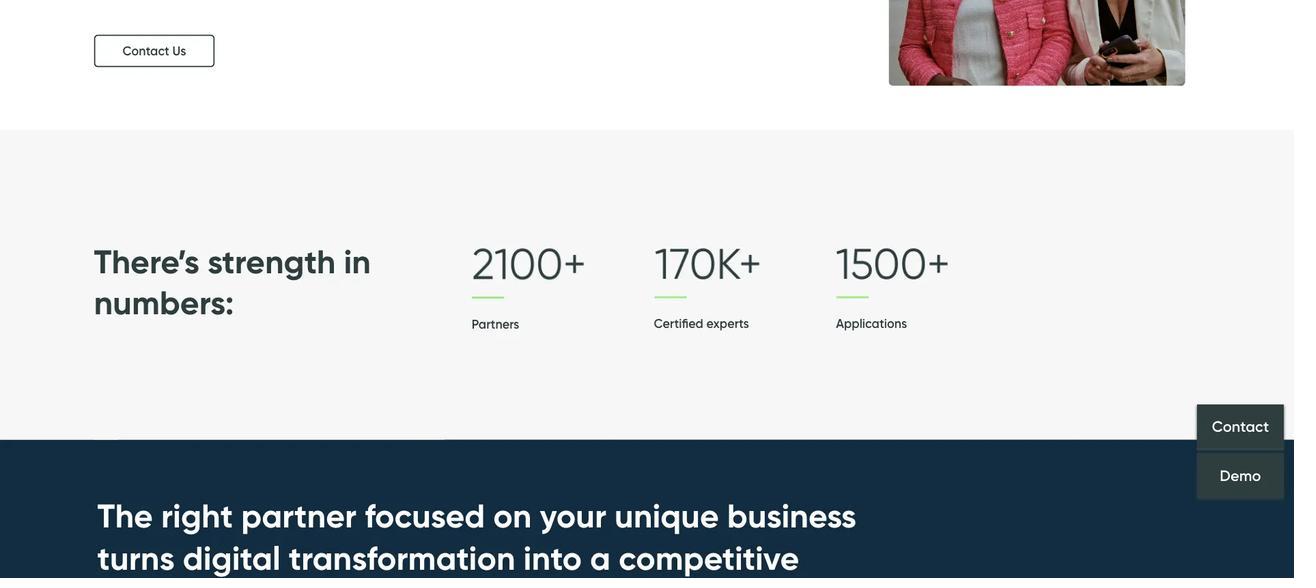 Task type: vqa. For each thing, say whether or not it's contained in the screenshot.
The "Get White Paper" link
no



Task type: describe. For each thing, give the bounding box(es) containing it.
in
[[344, 241, 371, 281]]

strength
[[208, 241, 336, 281]]

there's strength in numbers:
[[94, 241, 371, 322]]

partners
[[472, 316, 520, 331]]

us
[[173, 43, 186, 58]]

on
[[494, 495, 532, 536]]

unique
[[615, 495, 719, 536]]

contact for contact us
[[123, 43, 169, 58]]

turns
[[97, 538, 175, 578]]

numbers:
[[94, 282, 234, 322]]

applications link
[[837, 237, 1019, 338]]

experts
[[707, 316, 749, 331]]

focused
[[365, 495, 485, 536]]

partners link
[[472, 237, 654, 339]]

certified experts link
[[654, 237, 837, 338]]

a
[[590, 538, 611, 578]]

digital
[[183, 538, 281, 578]]

demo
[[1221, 466, 1262, 485]]

business
[[728, 495, 857, 536]]

the right partner focused on your unique business turns digital transformation into a competitiv
[[97, 495, 857, 578]]

into
[[524, 538, 582, 578]]



Task type: locate. For each thing, give the bounding box(es) containing it.
partner
[[241, 495, 357, 536]]

certified experts
[[654, 316, 749, 331]]

your
[[540, 495, 607, 536]]

contact for contact
[[1213, 418, 1270, 436]]

contact us
[[123, 43, 186, 58]]

0 vertical spatial contact
[[123, 43, 169, 58]]

applications
[[837, 316, 908, 331]]

contact us link
[[94, 34, 215, 67]]

contact up demo
[[1213, 418, 1270, 436]]

contact inside contact us link
[[123, 43, 169, 58]]

certified
[[654, 316, 704, 331]]

transformation
[[289, 538, 516, 578]]

right
[[161, 495, 233, 536]]

contact link
[[1198, 405, 1285, 450]]

the
[[97, 495, 153, 536]]

demo link
[[1198, 453, 1285, 498]]

there's
[[94, 241, 200, 281]]

1 vertical spatial contact
[[1213, 418, 1270, 436]]

contact left us
[[123, 43, 169, 58]]

contact inside contact link
[[1213, 418, 1270, 436]]

0 horizontal spatial contact
[[123, 43, 169, 58]]

contact
[[123, 43, 169, 58], [1213, 418, 1270, 436]]

1 horizontal spatial contact
[[1213, 418, 1270, 436]]



